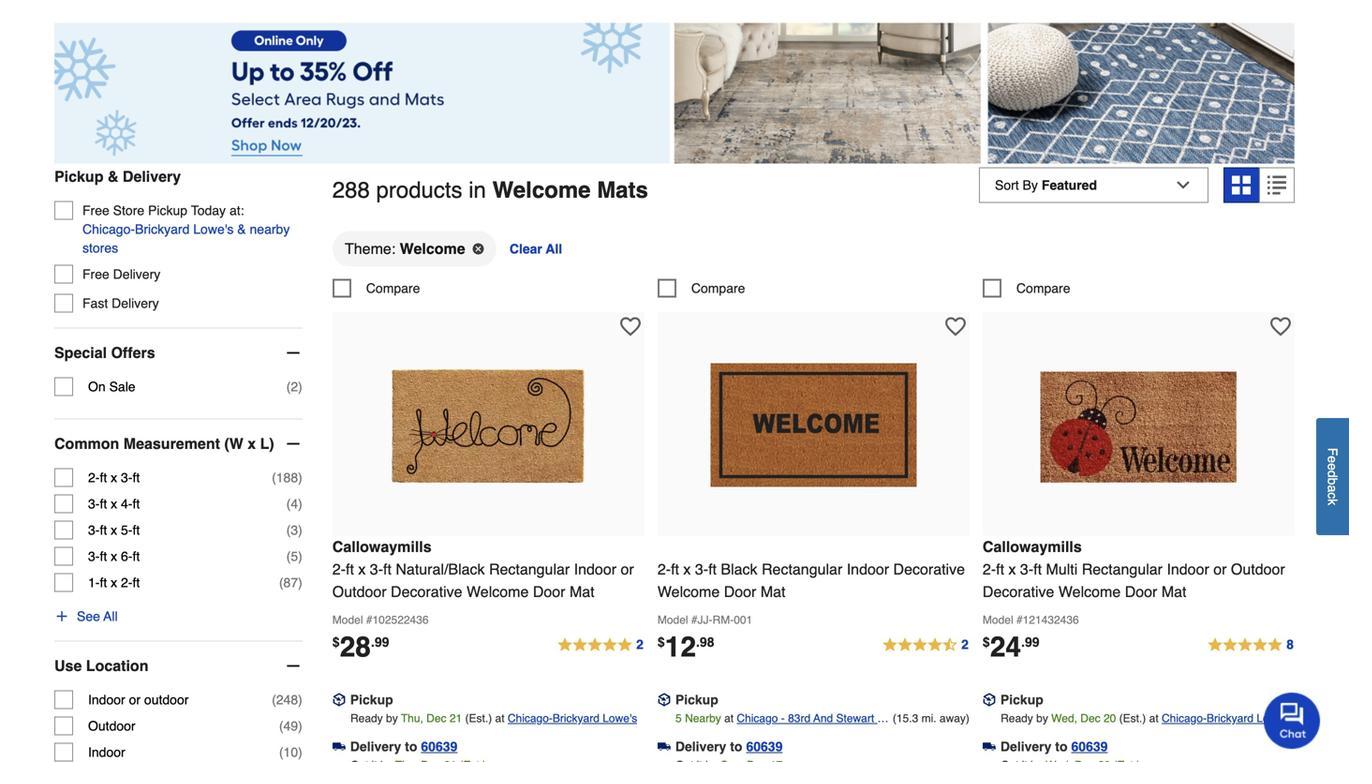 Task type: vqa. For each thing, say whether or not it's contained in the screenshot.
2nd Rectangular from right
yes



Task type: describe. For each thing, give the bounding box(es) containing it.
today
[[191, 203, 226, 218]]

callowaymills for natural/black
[[333, 538, 432, 555]]

83rd
[[788, 712, 811, 725]]

chicago- for ready by wed, dec 20 (est.) at chicago-brickyard lowe's
[[1162, 712, 1207, 725]]

2-ft x 3-ft
[[88, 470, 140, 485]]

see all
[[77, 609, 118, 624]]

0 horizontal spatial outdoor
[[88, 719, 136, 734]]

5-
[[121, 523, 133, 538]]

rectangular for 2-ft x 3-ft natural/black rectangular indoor or outdoor decorative welcome door mat
[[489, 560, 570, 578]]

b
[[1326, 478, 1341, 485]]

5 nearby at chicago - 83rd and stewart lowe's
[[676, 712, 878, 744]]

list view image
[[1268, 176, 1287, 195]]

l)
[[260, 435, 274, 452]]

87
[[284, 575, 298, 590]]

use location button
[[54, 642, 303, 690]]

mat inside 2-ft x 3-ft black rectangular indoor decorative welcome door mat
[[761, 583, 786, 600]]

minus image for use location
[[284, 657, 303, 675]]

chicago-brickyard lowe's & nearby stores
[[82, 222, 290, 255]]

brickyard for ready by thu, dec 21 (est.) at chicago-brickyard lowe's
[[553, 712, 600, 725]]

fast delivery
[[82, 296, 159, 311]]

callowaymills 2-ft x 3-ft natural/black rectangular indoor or outdoor decorative welcome door mat image
[[386, 322, 592, 528]]

ft left 6-
[[100, 549, 107, 564]]

102522436
[[373, 613, 429, 627]]

callowaymills for multi
[[983, 538, 1082, 555]]

at:
[[230, 203, 244, 218]]

6-
[[121, 549, 133, 564]]

2- up 3-ft x 4-ft
[[88, 470, 100, 485]]

indoor inside callowaymills 2-ft x 3-ft natural/black rectangular indoor or outdoor decorative welcome door mat
[[574, 560, 617, 578]]

(est.) for wed, dec 20
[[1120, 712, 1147, 725]]

# for callowaymills 2-ft x 3-ft natural/black rectangular indoor or outdoor decorative welcome door mat
[[366, 613, 373, 627]]

brickyard for ready by wed, dec 20 (est.) at chicago-brickyard lowe's
[[1207, 712, 1254, 725]]

lowe's inside 5 nearby at chicago - 83rd and stewart lowe's
[[737, 731, 772, 744]]

ft up 4-
[[133, 470, 140, 485]]

location
[[86, 657, 149, 674]]

rectangular inside 2-ft x 3-ft black rectangular indoor decorative welcome door mat
[[762, 560, 843, 578]]

common measurement (w x l) button
[[54, 420, 303, 468]]

measurement
[[124, 435, 220, 452]]

nearby
[[250, 222, 290, 237]]

2 delivery to 60639 from the left
[[676, 739, 783, 754]]

wed,
[[1052, 712, 1078, 725]]

0 horizontal spatial or
[[129, 692, 141, 707]]

sale
[[109, 379, 136, 394]]

8 button
[[1208, 634, 1295, 656]]

ft left 5-
[[100, 523, 107, 538]]

$ 28 .99
[[333, 631, 389, 663]]

12
[[665, 631, 696, 663]]

(15.3
[[893, 712, 919, 725]]

to for ready by wed, dec 20 (est.) at chicago-brickyard lowe's
[[1056, 739, 1068, 754]]

common
[[54, 435, 119, 452]]

( 49 )
[[279, 719, 303, 734]]

f e e d b a c k button
[[1317, 418, 1350, 535]]

clear
[[510, 241, 543, 256]]

actual price $12.98 element
[[658, 631, 715, 663]]

chat invite button image
[[1265, 692, 1322, 749]]

& inside chicago-brickyard lowe's & nearby stores
[[237, 222, 246, 237]]

on sale
[[88, 379, 136, 394]]

mat for 2-ft x 3-ft multi rectangular indoor or outdoor decorative welcome door mat
[[1162, 583, 1187, 600]]

2-ft x 3-ft black rectangular indoor decorative welcome door mat link
[[658, 538, 970, 603]]

0 horizontal spatial 2
[[291, 379, 298, 394]]

001
[[734, 613, 753, 627]]

2 60639 from the left
[[747, 739, 783, 754]]

20
[[1104, 712, 1117, 725]]

plus image
[[54, 609, 69, 624]]

special offers button
[[54, 329, 303, 377]]

indoor or outdoor
[[88, 692, 189, 707]]

.99 for 28
[[371, 634, 389, 649]]

ft up model # 102522436
[[383, 560, 392, 578]]

k
[[1326, 499, 1341, 505]]

x inside callowaymills 2-ft x 3-ft multi rectangular indoor or outdoor decorative welcome door mat
[[1009, 560, 1017, 578]]

lowe's inside chicago-brickyard lowe's & nearby stores
[[193, 222, 234, 237]]

free for free store pickup today at:
[[82, 203, 109, 218]]

on
[[88, 379, 106, 394]]

x for 2-ft x 3-ft
[[111, 470, 117, 485]]

common measurement (w x l)
[[54, 435, 274, 452]]

products
[[376, 177, 463, 203]]

ft down 3-ft x 6-ft
[[100, 575, 107, 590]]

minus image for special offers
[[284, 344, 303, 362]]

outdoor for 2-ft x 3-ft multi rectangular indoor or outdoor decorative welcome door mat
[[1232, 560, 1286, 578]]

ft left multi
[[1034, 560, 1042, 578]]

ft left 4-
[[100, 496, 107, 511]]

ft right the ( 5 )
[[346, 560, 354, 578]]

nearby
[[685, 712, 722, 725]]

121432436
[[1023, 613, 1080, 627]]

2- down 6-
[[121, 575, 133, 590]]

at inside 5 nearby at chicago - 83rd and stewart lowe's
[[725, 712, 734, 725]]

door inside 2-ft x 3-ft black rectangular indoor decorative welcome door mat
[[724, 583, 757, 600]]

decorative inside 2-ft x 3-ft black rectangular indoor decorative welcome door mat
[[894, 560, 966, 578]]

callowaymills 2-ft x 3-ft multi rectangular indoor or outdoor decorative welcome door mat
[[983, 538, 1286, 600]]

4
[[291, 496, 298, 511]]

free for free delivery
[[82, 267, 109, 282]]

( for 10
[[279, 745, 284, 760]]

d
[[1326, 470, 1341, 478]]

decorative for 2-ft x 3-ft natural/black rectangular indoor or outdoor decorative welcome door mat
[[391, 583, 463, 600]]

) for ( 3 )
[[298, 523, 303, 538]]

5 inside 5 nearby at chicago - 83rd and stewart lowe's
[[676, 712, 682, 725]]

black
[[721, 560, 758, 578]]

away)
[[940, 712, 970, 725]]

ft up model # jj-rm-001
[[671, 560, 680, 578]]

use
[[54, 657, 82, 674]]

ft up 6-
[[133, 523, 140, 538]]

ft up model # 121432436
[[997, 560, 1005, 578]]

4.5 stars image
[[882, 634, 970, 656]]

at for ready by thu, dec 21 (est.) at chicago-brickyard lowe's
[[495, 712, 505, 725]]

pickup for 2nd 60639 button from right
[[676, 692, 719, 707]]

3
[[291, 523, 298, 538]]

1002730336 element
[[333, 279, 420, 297]]

jj-
[[698, 613, 713, 627]]

$ 12 .98
[[658, 631, 715, 663]]

delivery up fast delivery
[[113, 267, 161, 282]]

2-ft x 3-ft black rectangular indoor decorative welcome door mat
[[658, 560, 966, 600]]

indoor inside 2-ft x 3-ft black rectangular indoor decorative welcome door mat
[[847, 560, 890, 578]]

ft up 5-
[[133, 496, 140, 511]]

compare for 1002732202 "element"
[[1017, 281, 1071, 296]]

2 heart outline image from the left
[[1271, 316, 1292, 337]]

compare for 1003252130 element
[[692, 281, 746, 296]]

see all button
[[54, 607, 118, 626]]

model # 102522436
[[333, 613, 429, 627]]

f e e d b a c k
[[1326, 448, 1341, 505]]

welcome inside 2-ft x 3-ft black rectangular indoor decorative welcome door mat
[[658, 583, 720, 600]]

lowe's down 8
[[1257, 712, 1292, 725]]

( 10 )
[[279, 745, 303, 760]]

pickup & delivery
[[54, 168, 181, 185]]

2- inside 2-ft x 3-ft black rectangular indoor decorative welcome door mat
[[658, 560, 671, 578]]

( 248 )
[[272, 692, 303, 707]]

) for ( 248 )
[[298, 692, 303, 707]]

3- left 4-
[[88, 496, 100, 511]]

minus image
[[284, 435, 303, 453]]

or for 2-ft x 3-ft natural/black rectangular indoor or outdoor decorative welcome door mat
[[621, 560, 634, 578]]

.99 for 24
[[1022, 634, 1040, 649]]

0 horizontal spatial &
[[108, 168, 119, 185]]

ft down 5-
[[133, 549, 140, 564]]

pickup image
[[983, 693, 996, 706]]

chicago-brickyard lowe's & nearby stores button
[[82, 220, 303, 257]]

natural/black
[[396, 560, 485, 578]]

8
[[1287, 637, 1295, 652]]

# for callowaymills 2-ft x 3-ft multi rectangular indoor or outdoor decorative welcome door mat
[[1017, 613, 1023, 627]]

ready for ready by wed, dec 20 (est.) at chicago-brickyard lowe's
[[1001, 712, 1034, 725]]

2- inside callowaymills 2-ft x 3-ft natural/black rectangular indoor or outdoor decorative welcome door mat
[[333, 560, 346, 578]]

compare for '1002730336' element
[[366, 281, 420, 296]]

lowe's left nearby
[[603, 712, 638, 725]]

model # 121432436
[[983, 613, 1080, 627]]

2 to from the left
[[730, 739, 743, 754]]

$ for 12
[[658, 634, 665, 649]]

theme: welcome
[[345, 240, 466, 257]]

delivery to 60639 for ready by thu, dec 21 (est.) at chicago-brickyard lowe's
[[350, 739, 458, 754]]

ready for ready by thu, dec 21 (est.) at chicago-brickyard lowe's
[[351, 712, 383, 725]]

60639 for ready by wed, dec 20 (est.) at chicago-brickyard lowe's
[[1072, 739, 1108, 754]]

undefined 2-ft x 3-ft black rectangular indoor decorative welcome door mat image
[[711, 322, 917, 528]]

ft down 6-
[[133, 575, 140, 590]]

( for 2
[[287, 379, 291, 394]]

see
[[77, 609, 100, 624]]

rm-
[[713, 613, 734, 627]]

2 model from the left
[[658, 613, 689, 627]]

advertisement region
[[54, 23, 1295, 167]]

fast
[[82, 296, 108, 311]]

1 heart outline image from the left
[[620, 316, 641, 337]]

store
[[113, 203, 144, 218]]

model # jj-rm-001
[[658, 613, 753, 627]]

(w
[[224, 435, 244, 452]]

and
[[814, 712, 833, 725]]

heart outline image
[[946, 316, 966, 337]]

welcome inside callowaymills 2-ft x 3-ft multi rectangular indoor or outdoor decorative welcome door mat
[[1059, 583, 1121, 600]]

delivery down free delivery
[[112, 296, 159, 311]]

(15.3 mi. away)
[[890, 712, 970, 725]]

dec for 21
[[427, 712, 447, 725]]

chicago
[[737, 712, 778, 725]]

1-
[[88, 575, 100, 590]]

stores
[[82, 240, 118, 255]]

3- inside callowaymills 2-ft x 3-ft natural/black rectangular indoor or outdoor decorative welcome door mat
[[370, 560, 383, 578]]

welcome inside callowaymills 2-ft x 3-ft natural/black rectangular indoor or outdoor decorative welcome door mat
[[467, 583, 529, 600]]

( 3 )
[[287, 523, 303, 538]]

$ for 28
[[333, 634, 340, 649]]

ready by thu, dec 21 (est.) at chicago-brickyard lowe's
[[351, 712, 638, 725]]

rectangular for 2-ft x 3-ft multi rectangular indoor or outdoor decorative welcome door mat
[[1082, 560, 1163, 578]]



Task type: locate. For each thing, give the bounding box(es) containing it.
60639 button
[[421, 737, 458, 756], [747, 737, 783, 756], [1072, 737, 1108, 756]]

brickyard inside chicago-brickyard lowe's & nearby stores
[[135, 222, 190, 237]]

$ down model # 121432436
[[983, 634, 991, 649]]

2 door from the left
[[724, 583, 757, 600]]

$ down model # 102522436
[[333, 634, 340, 649]]

decorative for 2-ft x 3-ft multi rectangular indoor or outdoor decorative welcome door mat
[[983, 583, 1055, 600]]

2 $ from the left
[[658, 634, 665, 649]]

2 (est.) from the left
[[1120, 712, 1147, 725]]

offers
[[111, 344, 155, 361]]

.98
[[696, 634, 715, 649]]

x up 3-ft x 4-ft
[[111, 470, 117, 485]]

pickup up chicago-brickyard lowe's & nearby stores
[[148, 203, 188, 218]]

2 horizontal spatial 60639
[[1072, 739, 1108, 754]]

2 truck filled image from the left
[[983, 740, 996, 753]]

(est.) for thu, dec 21
[[465, 712, 492, 725]]

3 model from the left
[[983, 613, 1014, 627]]

1 horizontal spatial callowaymills
[[983, 538, 1082, 555]]

) down ( 3 )
[[298, 549, 303, 564]]

minus image inside the special offers button
[[284, 344, 303, 362]]

60639 button down 21
[[421, 737, 458, 756]]

) for ( 87 )
[[298, 575, 303, 590]]

) down 49
[[298, 745, 303, 760]]

door
[[533, 583, 566, 600], [724, 583, 757, 600], [1126, 583, 1158, 600]]

2 horizontal spatial rectangular
[[1082, 560, 1163, 578]]

delivery to 60639 for ready by wed, dec 20 (est.) at chicago-brickyard lowe's
[[1001, 739, 1108, 754]]

2 by from the left
[[1037, 712, 1049, 725]]

1 horizontal spatial 5
[[676, 712, 682, 725]]

delivery to 60639 down wed,
[[1001, 739, 1108, 754]]

2 horizontal spatial compare
[[1017, 281, 1071, 296]]

3 delivery to 60639 from the left
[[1001, 739, 1108, 754]]

( 87 )
[[279, 575, 303, 590]]

rectangular
[[489, 560, 570, 578], [762, 560, 843, 578], [1082, 560, 1163, 578]]

1 horizontal spatial pickup image
[[658, 693, 671, 706]]

3- inside callowaymills 2-ft x 3-ft multi rectangular indoor or outdoor decorative welcome door mat
[[1021, 560, 1034, 578]]

mat for 2-ft x 3-ft natural/black rectangular indoor or outdoor decorative welcome door mat
[[570, 583, 595, 600]]

rectangular inside callowaymills 2-ft x 3-ft multi rectangular indoor or outdoor decorative welcome door mat
[[1082, 560, 1163, 578]]

) up the ( 5 )
[[298, 523, 303, 538]]

2 ) from the top
[[298, 470, 303, 485]]

delivery down nearby
[[676, 739, 727, 754]]

0 horizontal spatial chicago-brickyard lowe's button
[[508, 709, 638, 728]]

x left multi
[[1009, 560, 1017, 578]]

2 horizontal spatial $
[[983, 634, 991, 649]]

1 rectangular from the left
[[489, 560, 570, 578]]

3 $ from the left
[[983, 634, 991, 649]]

or inside callowaymills 2-ft x 3-ft multi rectangular indoor or outdoor decorative welcome door mat
[[1214, 560, 1227, 578]]

clear all
[[510, 241, 563, 256]]

door inside callowaymills 2-ft x 3-ft natural/black rectangular indoor or outdoor decorative welcome door mat
[[533, 583, 566, 600]]

2 button
[[557, 634, 645, 656], [882, 634, 970, 656]]

ready
[[351, 712, 383, 725], [1001, 712, 1034, 725]]

60639 for ready by thu, dec 21 (est.) at chicago-brickyard lowe's
[[421, 739, 458, 754]]

2 button left "12"
[[557, 634, 645, 656]]

49
[[284, 719, 298, 734]]

1 horizontal spatial chicago-
[[508, 712, 553, 725]]

model
[[333, 613, 363, 627], [658, 613, 689, 627], [983, 613, 1014, 627]]

x inside 2-ft x 3-ft black rectangular indoor decorative welcome door mat
[[684, 560, 691, 578]]

0 vertical spatial all
[[546, 241, 563, 256]]

2 compare from the left
[[692, 281, 746, 296]]

stewart
[[837, 712, 875, 725]]

x for 3-ft x 6-ft
[[111, 549, 117, 564]]

3 at from the left
[[1150, 712, 1159, 725]]

to down "chicago"
[[730, 739, 743, 754]]

2 horizontal spatial chicago-
[[1162, 712, 1207, 725]]

decorative inside callowaymills 2-ft x 3-ft natural/black rectangular indoor or outdoor decorative welcome door mat
[[391, 583, 463, 600]]

c
[[1326, 492, 1341, 499]]

1 by from the left
[[386, 712, 398, 725]]

all
[[546, 241, 563, 256], [104, 609, 118, 624]]

x for 3-ft x 5-ft
[[111, 523, 117, 538]]

0 horizontal spatial heart outline image
[[620, 316, 641, 337]]

0 horizontal spatial truck filled image
[[333, 740, 346, 753]]

3 to from the left
[[1056, 739, 1068, 754]]

a
[[1326, 485, 1341, 492]]

callowaymills
[[333, 538, 432, 555], [983, 538, 1082, 555]]

0 vertical spatial minus image
[[284, 344, 303, 362]]

minus image
[[284, 344, 303, 362], [284, 657, 303, 675]]

welcome
[[493, 177, 591, 203], [400, 240, 466, 257], [467, 583, 529, 600], [658, 583, 720, 600], [1059, 583, 1121, 600]]

actual price $28.99 element
[[333, 631, 389, 663]]

1 horizontal spatial all
[[546, 241, 563, 256]]

door inside callowaymills 2-ft x 3-ft multi rectangular indoor or outdoor decorative welcome door mat
[[1126, 583, 1158, 600]]

1 horizontal spatial chicago-brickyard lowe's button
[[1162, 709, 1292, 728]]

) up minus image
[[298, 379, 303, 394]]

( for 87
[[279, 575, 284, 590]]

at right nearby
[[725, 712, 734, 725]]

callowaymills inside callowaymills 2-ft x 3-ft natural/black rectangular indoor or outdoor decorative welcome door mat
[[333, 538, 432, 555]]

0 horizontal spatial compare
[[366, 281, 420, 296]]

60639 down "chicago"
[[747, 739, 783, 754]]

indoor inside callowaymills 2-ft x 3-ft multi rectangular indoor or outdoor decorative welcome door mat
[[1167, 560, 1210, 578]]

pickup
[[54, 168, 104, 185], [148, 203, 188, 218], [350, 692, 393, 707], [676, 692, 719, 707], [1001, 692, 1044, 707]]

.99
[[371, 634, 389, 649], [1022, 634, 1040, 649]]

truck filled image
[[333, 740, 346, 753], [983, 740, 996, 753]]

1 horizontal spatial #
[[692, 613, 698, 627]]

special
[[54, 344, 107, 361]]

4 ) from the top
[[298, 523, 303, 538]]

1 horizontal spatial (est.)
[[1120, 712, 1147, 725]]

60639 button for ready by thu, dec 21 (est.) at chicago-brickyard lowe's
[[421, 737, 458, 756]]

2 button for 28
[[557, 634, 645, 656]]

all inside button
[[104, 609, 118, 624]]

1 ) from the top
[[298, 379, 303, 394]]

pickup image for 5 nearby
[[658, 693, 671, 706]]

chicago- inside chicago-brickyard lowe's & nearby stores
[[82, 222, 135, 237]]

3 door from the left
[[1126, 583, 1158, 600]]

minus image up "248"
[[284, 657, 303, 675]]

lowe's down "chicago"
[[737, 731, 772, 744]]

3 compare from the left
[[1017, 281, 1071, 296]]

truck filled image for ready by thu, dec 21 (est.) at chicago-brickyard lowe's
[[333, 740, 346, 753]]

or inside callowaymills 2-ft x 3-ft natural/black rectangular indoor or outdoor decorative welcome door mat
[[621, 560, 634, 578]]

1 horizontal spatial &
[[237, 222, 246, 237]]

x right 1-
[[111, 575, 117, 590]]

$ inside $ 24 .99
[[983, 634, 991, 649]]

0 horizontal spatial mat
[[570, 583, 595, 600]]

0 horizontal spatial model
[[333, 613, 363, 627]]

2 e from the top
[[1326, 463, 1341, 470]]

.99 down model # 121432436
[[1022, 634, 1040, 649]]

1 horizontal spatial delivery to 60639
[[676, 739, 783, 754]]

2 dec from the left
[[1081, 712, 1101, 725]]

2 horizontal spatial outdoor
[[1232, 560, 1286, 578]]

compare
[[366, 281, 420, 296], [692, 281, 746, 296], [1017, 281, 1071, 296]]

1 vertical spatial &
[[237, 222, 246, 237]]

7 ) from the top
[[298, 692, 303, 707]]

3 ) from the top
[[298, 496, 303, 511]]

( 4 )
[[287, 496, 303, 511]]

60639 button down "chicago"
[[747, 737, 783, 756]]

2 callowaymills from the left
[[983, 538, 1082, 555]]

callowaymills 2-ft x 3-ft multi rectangular indoor or outdoor decorative welcome door mat image
[[1036, 322, 1242, 528]]

dec
[[427, 712, 447, 725], [1081, 712, 1101, 725]]

1 2 button from the left
[[557, 634, 645, 656]]

all for clear all
[[546, 241, 563, 256]]

pickup image up truck filled icon
[[658, 693, 671, 706]]

1 vertical spatial outdoor
[[333, 583, 387, 600]]

60639
[[421, 739, 458, 754], [747, 739, 783, 754], [1072, 739, 1108, 754]]

) for ( 188 )
[[298, 470, 303, 485]]

x inside callowaymills 2-ft x 3-ft natural/black rectangular indoor or outdoor decorative welcome door mat
[[358, 560, 366, 578]]

pickup up nearby
[[676, 692, 719, 707]]

x left black
[[684, 560, 691, 578]]

0 horizontal spatial .99
[[371, 634, 389, 649]]

0 horizontal spatial #
[[366, 613, 373, 627]]

) up 49
[[298, 692, 303, 707]]

2 free from the top
[[82, 267, 109, 282]]

0 horizontal spatial 60639 button
[[421, 737, 458, 756]]

( for 248
[[272, 692, 276, 707]]

& up store
[[108, 168, 119, 185]]

(est.) right 21
[[465, 712, 492, 725]]

1 60639 from the left
[[421, 739, 458, 754]]

multi
[[1047, 560, 1078, 578]]

2 left "12"
[[637, 637, 644, 652]]

1 free from the top
[[82, 203, 109, 218]]

e up 'b'
[[1326, 463, 1341, 470]]

rectangular right natural/black
[[489, 560, 570, 578]]

( 2 )
[[287, 379, 303, 394]]

0 horizontal spatial 5 stars image
[[557, 634, 645, 656]]

2 horizontal spatial delivery to 60639
[[1001, 739, 1108, 754]]

8 ) from the top
[[298, 719, 303, 734]]

outdoor inside callowaymills 2-ft x 3-ft multi rectangular indoor or outdoor decorative welcome door mat
[[1232, 560, 1286, 578]]

1 horizontal spatial 60639
[[747, 739, 783, 754]]

3 60639 from the left
[[1072, 739, 1108, 754]]

outdoor for 2-ft x 3-ft natural/black rectangular indoor or outdoor decorative welcome door mat
[[333, 583, 387, 600]]

2 mat from the left
[[761, 583, 786, 600]]

3 60639 button from the left
[[1072, 737, 1108, 756]]

to for ready by thu, dec 21 (est.) at chicago-brickyard lowe's
[[405, 739, 417, 754]]

0 vertical spatial &
[[108, 168, 119, 185]]

to down the thu,
[[405, 739, 417, 754]]

f
[[1326, 448, 1341, 456]]

outdoor inside callowaymills 2-ft x 3-ft natural/black rectangular indoor or outdoor decorative welcome door mat
[[333, 583, 387, 600]]

0 horizontal spatial 60639
[[421, 739, 458, 754]]

( for 4
[[287, 496, 291, 511]]

0 horizontal spatial rectangular
[[489, 560, 570, 578]]

x for 2-ft x 3-ft black rectangular indoor decorative welcome door mat
[[684, 560, 691, 578]]

decorative inside callowaymills 2-ft x 3-ft multi rectangular indoor or outdoor decorative welcome door mat
[[983, 583, 1055, 600]]

3 rectangular from the left
[[1082, 560, 1163, 578]]

1 (est.) from the left
[[465, 712, 492, 725]]

x for 1-ft x 2-ft
[[111, 575, 117, 590]]

) for ( 49 )
[[298, 719, 303, 734]]

1 horizontal spatial dec
[[1081, 712, 1101, 725]]

1 horizontal spatial at
[[725, 712, 734, 725]]

1 horizontal spatial by
[[1037, 712, 1049, 725]]

5 stars image containing 8
[[1208, 634, 1295, 656]]

) for ( 4 )
[[298, 496, 303, 511]]

( for 49
[[279, 719, 284, 734]]

decorative up 4.5 stars image
[[894, 560, 966, 578]]

0 vertical spatial outdoor
[[1232, 560, 1286, 578]]

by for thu,
[[386, 712, 398, 725]]

clear all button
[[508, 230, 564, 267]]

e up d on the right
[[1326, 456, 1341, 463]]

1 horizontal spatial mat
[[761, 583, 786, 600]]

dec for 20
[[1081, 712, 1101, 725]]

( for 3
[[287, 523, 291, 538]]

delivery up free store pickup today at:
[[123, 168, 181, 185]]

pickup up the stores
[[54, 168, 104, 185]]

model up "12"
[[658, 613, 689, 627]]

3- left black
[[695, 560, 709, 578]]

grid view image
[[1233, 176, 1251, 195]]

door for 2-ft x 3-ft natural/black rectangular indoor or outdoor decorative welcome door mat
[[533, 583, 566, 600]]

1 vertical spatial 5
[[676, 712, 682, 725]]

chicago-brickyard lowe's button for ready by wed, dec 20 (est.) at chicago-brickyard lowe's
[[1162, 709, 1292, 728]]

0 horizontal spatial all
[[104, 609, 118, 624]]

free
[[82, 203, 109, 218], [82, 267, 109, 282]]

pickup for ready by wed, dec 20 (est.) at chicago-brickyard lowe's's 60639 button
[[1001, 692, 1044, 707]]

) up 4
[[298, 470, 303, 485]]

free left store
[[82, 203, 109, 218]]

chicago-brickyard lowe's button for ready by thu, dec 21 (est.) at chicago-brickyard lowe's
[[508, 709, 638, 728]]

3 mat from the left
[[1162, 583, 1187, 600]]

2 # from the left
[[692, 613, 698, 627]]

2 horizontal spatial #
[[1017, 613, 1023, 627]]

3-ft x 4-ft
[[88, 496, 140, 511]]

3- up 4-
[[121, 470, 133, 485]]

5 stars image up chat invite button image
[[1208, 634, 1295, 656]]

delivery
[[123, 168, 181, 185], [113, 267, 161, 282], [112, 296, 159, 311], [350, 739, 401, 754], [676, 739, 727, 754], [1001, 739, 1052, 754]]

1 e from the top
[[1326, 456, 1341, 463]]

9 ) from the top
[[298, 745, 303, 760]]

1 horizontal spatial model
[[658, 613, 689, 627]]

1 horizontal spatial brickyard
[[553, 712, 600, 725]]

all for see all
[[104, 609, 118, 624]]

model for 2-ft x 3-ft natural/black rectangular indoor or outdoor decorative welcome door mat
[[333, 613, 363, 627]]

by for wed,
[[1037, 712, 1049, 725]]

1 model from the left
[[333, 613, 363, 627]]

ready left wed,
[[1001, 712, 1034, 725]]

5 stars image
[[557, 634, 645, 656], [1208, 634, 1295, 656]]

truck filled image down pickup icon
[[983, 740, 996, 753]]

compare inside 1003252130 element
[[692, 281, 746, 296]]

list box
[[333, 230, 1295, 279]]

1 horizontal spatial to
[[730, 739, 743, 754]]

.99 down model # 102522436
[[371, 634, 389, 649]]

1 vertical spatial all
[[104, 609, 118, 624]]

callowaymills inside callowaymills 2-ft x 3-ft multi rectangular indoor or outdoor decorative welcome door mat
[[983, 538, 1082, 555]]

2 60639 button from the left
[[747, 737, 783, 756]]

pickup down $ 28 .99
[[350, 692, 393, 707]]

1 horizontal spatial truck filled image
[[983, 740, 996, 753]]

1 horizontal spatial compare
[[692, 281, 746, 296]]

truck filled image
[[658, 740, 671, 753]]

0 horizontal spatial 2 button
[[557, 634, 645, 656]]

3- up 1-
[[88, 549, 100, 564]]

0 vertical spatial free
[[82, 203, 109, 218]]

0 vertical spatial 5
[[291, 549, 298, 564]]

5 stars image containing 2
[[557, 634, 645, 656]]

lowe's down today
[[193, 222, 234, 237]]

1 60639 button from the left
[[421, 737, 458, 756]]

dec left 21
[[427, 712, 447, 725]]

6 ) from the top
[[298, 575, 303, 590]]

60639 down 21
[[421, 739, 458, 754]]

1 horizontal spatial 60639 button
[[747, 737, 783, 756]]

1 delivery to 60639 from the left
[[350, 739, 458, 754]]

by left the thu,
[[386, 712, 398, 725]]

28
[[340, 631, 371, 663]]

2 horizontal spatial or
[[1214, 560, 1227, 578]]

2 horizontal spatial brickyard
[[1207, 712, 1254, 725]]

close circle filled image
[[473, 243, 484, 254]]

2- inside callowaymills 2-ft x 3-ft multi rectangular indoor or outdoor decorative welcome door mat
[[983, 560, 997, 578]]

delivery down wed,
[[1001, 739, 1052, 754]]

1 horizontal spatial door
[[724, 583, 757, 600]]

0 horizontal spatial chicago-
[[82, 222, 135, 237]]

outdoor
[[144, 692, 189, 707]]

0 horizontal spatial at
[[495, 712, 505, 725]]

2- up model # 121432436
[[983, 560, 997, 578]]

1 horizontal spatial 5 stars image
[[1208, 634, 1295, 656]]

pickup for ready by thu, dec 21 (est.) at chicago-brickyard lowe's 60639 button
[[350, 692, 393, 707]]

$ for 24
[[983, 634, 991, 649]]

1 dec from the left
[[427, 712, 447, 725]]

1003252130 element
[[658, 279, 746, 297]]

) for ( 2 )
[[298, 379, 303, 394]]

2 minus image from the top
[[284, 657, 303, 675]]

60639 button for ready by wed, dec 20 (est.) at chicago-brickyard lowe's
[[1072, 737, 1108, 756]]

1 vertical spatial minus image
[[284, 657, 303, 675]]

minus image inside use location button
[[284, 657, 303, 675]]

0 horizontal spatial 5
[[291, 549, 298, 564]]

1 .99 from the left
[[371, 634, 389, 649]]

2 horizontal spatial model
[[983, 613, 1014, 627]]

2 for 28
[[637, 637, 644, 652]]

1 horizontal spatial outdoor
[[333, 583, 387, 600]]

door for 2-ft x 3-ft multi rectangular indoor or outdoor decorative welcome door mat
[[1126, 583, 1158, 600]]

delivery to 60639 down the thu,
[[350, 739, 458, 754]]

delivery to 60639 down nearby
[[676, 739, 783, 754]]

$ left .98
[[658, 634, 665, 649]]

(est.)
[[465, 712, 492, 725], [1120, 712, 1147, 725]]

free delivery
[[82, 267, 161, 282]]

1 horizontal spatial heart outline image
[[1271, 316, 1292, 337]]

3- inside 2-ft x 3-ft black rectangular indoor decorative welcome door mat
[[695, 560, 709, 578]]

288
[[333, 177, 370, 203]]

2 pickup image from the left
[[658, 693, 671, 706]]

chicago-
[[82, 222, 135, 237], [508, 712, 553, 725], [1162, 712, 1207, 725]]

ready by wed, dec 20 (est.) at chicago-brickyard lowe's
[[1001, 712, 1292, 725]]

5 stars image for 24
[[1208, 634, 1295, 656]]

1 callowaymills from the left
[[333, 538, 432, 555]]

x for 3-ft x 4-ft
[[111, 496, 117, 511]]

# up .98
[[692, 613, 698, 627]]

1 horizontal spatial or
[[621, 560, 634, 578]]

0 horizontal spatial callowaymills
[[333, 538, 432, 555]]

mat inside callowaymills 2-ft x 3-ft natural/black rectangular indoor or outdoor decorative welcome door mat
[[570, 583, 595, 600]]

1 horizontal spatial rectangular
[[762, 560, 843, 578]]

decorative down natural/black
[[391, 583, 463, 600]]

compare inside '1002730336' element
[[366, 281, 420, 296]]

2 button for 12
[[882, 634, 970, 656]]

0 horizontal spatial by
[[386, 712, 398, 725]]

248
[[276, 692, 298, 707]]

5 stars image left "12"
[[557, 634, 645, 656]]

2 horizontal spatial 2
[[962, 637, 969, 652]]

2 vertical spatial outdoor
[[88, 719, 136, 734]]

1 pickup image from the left
[[333, 693, 346, 706]]

outdoor up model # 102522436
[[333, 583, 387, 600]]

2 .99 from the left
[[1022, 634, 1040, 649]]

use location
[[54, 657, 149, 674]]

0 horizontal spatial to
[[405, 739, 417, 754]]

welcome up clear all button at the left
[[493, 177, 591, 203]]

.99 inside $ 28 .99
[[371, 634, 389, 649]]

lowe's
[[193, 222, 234, 237], [603, 712, 638, 725], [1257, 712, 1292, 725], [737, 731, 772, 744]]

0 horizontal spatial pickup image
[[333, 693, 346, 706]]

decorative
[[894, 560, 966, 578], [391, 583, 463, 600], [983, 583, 1055, 600]]

e
[[1326, 456, 1341, 463], [1326, 463, 1341, 470]]

0 horizontal spatial decorative
[[391, 583, 463, 600]]

rectangular inside callowaymills 2-ft x 3-ft natural/black rectangular indoor or outdoor decorative welcome door mat
[[489, 560, 570, 578]]

0 horizontal spatial ready
[[351, 712, 383, 725]]

truck filled image right ( 10 )
[[333, 740, 346, 753]]

chicago- for ready by thu, dec 21 (est.) at chicago-brickyard lowe's
[[508, 712, 553, 725]]

callowaymills up multi
[[983, 538, 1082, 555]]

0 horizontal spatial $
[[333, 634, 340, 649]]

21
[[450, 712, 462, 725]]

3- left multi
[[1021, 560, 1034, 578]]

at right 21
[[495, 712, 505, 725]]

1 5 stars image from the left
[[557, 634, 645, 656]]

(est.) right 20
[[1120, 712, 1147, 725]]

10
[[284, 745, 298, 760]]

heart outline image
[[620, 316, 641, 337], [1271, 316, 1292, 337]]

2 horizontal spatial decorative
[[983, 583, 1055, 600]]

x inside button
[[248, 435, 256, 452]]

all inside button
[[546, 241, 563, 256]]

pickup image for ready by
[[333, 693, 346, 706]]

free store pickup today at:
[[82, 203, 244, 218]]

& down at:
[[237, 222, 246, 237]]

5
[[291, 549, 298, 564], [676, 712, 682, 725]]

1-ft x 2-ft
[[88, 575, 140, 590]]

mat inside callowaymills 2-ft x 3-ft multi rectangular indoor or outdoor decorative welcome door mat
[[1162, 583, 1187, 600]]

-
[[782, 712, 785, 725]]

5 ) from the top
[[298, 549, 303, 564]]

at for ready by wed, dec 20 (est.) at chicago-brickyard lowe's
[[1150, 712, 1159, 725]]

1 at from the left
[[495, 712, 505, 725]]

delivery down the thu,
[[350, 739, 401, 754]]

by
[[386, 712, 398, 725], [1037, 712, 1049, 725]]

0 horizontal spatial (est.)
[[465, 712, 492, 725]]

chicago- right 21
[[508, 712, 553, 725]]

0 horizontal spatial door
[[533, 583, 566, 600]]

callowaymills up natural/black
[[333, 538, 432, 555]]

welcome down multi
[[1059, 583, 1121, 600]]

1 chicago-brickyard lowe's button from the left
[[508, 709, 638, 728]]

2 horizontal spatial mat
[[1162, 583, 1187, 600]]

outdoor down indoor or outdoor
[[88, 719, 136, 734]]

1 vertical spatial free
[[82, 267, 109, 282]]

thu,
[[401, 712, 424, 725]]

2 ready from the left
[[1001, 712, 1034, 725]]

2 5 stars image from the left
[[1208, 634, 1295, 656]]

2 up minus image
[[291, 379, 298, 394]]

model up 28 at the bottom left of page
[[333, 613, 363, 627]]

truck filled image for ready by wed, dec 20 (est.) at chicago-brickyard lowe's
[[983, 740, 996, 753]]

1 mat from the left
[[570, 583, 595, 600]]

actual price $24.99 element
[[983, 631, 1040, 663]]

ft up 3-ft x 4-ft
[[100, 470, 107, 485]]

welcome inside list box
[[400, 240, 466, 257]]

2 rectangular from the left
[[762, 560, 843, 578]]

1002732202 element
[[983, 279, 1071, 297]]

all right see
[[104, 609, 118, 624]]

$ inside $ 28 .99
[[333, 634, 340, 649]]

model for 2-ft x 3-ft multi rectangular indoor or outdoor decorative welcome door mat
[[983, 613, 1014, 627]]

to
[[405, 739, 417, 754], [730, 739, 743, 754], [1056, 739, 1068, 754]]

2 horizontal spatial to
[[1056, 739, 1068, 754]]

1 horizontal spatial 2
[[637, 637, 644, 652]]

) for ( 5 )
[[298, 549, 303, 564]]

1 # from the left
[[366, 613, 373, 627]]

( for 5
[[287, 549, 291, 564]]

1 $ from the left
[[333, 634, 340, 649]]

minus image up ( 2 )
[[284, 344, 303, 362]]

5 stars image for 28
[[557, 634, 645, 656]]

1 truck filled image from the left
[[333, 740, 346, 753]]

1 compare from the left
[[366, 281, 420, 296]]

to down wed,
[[1056, 739, 1068, 754]]

288 products in welcome mats
[[333, 177, 649, 203]]

1 horizontal spatial decorative
[[894, 560, 966, 578]]

ft left black
[[709, 560, 717, 578]]

2 horizontal spatial door
[[1126, 583, 1158, 600]]

) down the ( 5 )
[[298, 575, 303, 590]]

0 horizontal spatial delivery to 60639
[[350, 739, 458, 754]]

2 inside 4.5 stars image
[[962, 637, 969, 652]]

0 horizontal spatial dec
[[427, 712, 447, 725]]

3-ft x 6-ft
[[88, 549, 140, 564]]

theme:
[[345, 240, 396, 257]]

$ inside $ 12 .98
[[658, 634, 665, 649]]

model up 24
[[983, 613, 1014, 627]]

1 door from the left
[[533, 583, 566, 600]]

3 # from the left
[[1017, 613, 1023, 627]]

60639 button down 20
[[1072, 737, 1108, 756]]

2 left 24
[[962, 637, 969, 652]]

at right 20
[[1150, 712, 1159, 725]]

outdoor up 8 button at the right
[[1232, 560, 1286, 578]]

2 at from the left
[[725, 712, 734, 725]]

1 horizontal spatial 2 button
[[882, 634, 970, 656]]

special offers
[[54, 344, 155, 361]]

compare inside 1002732202 "element"
[[1017, 281, 1071, 296]]

2 2 button from the left
[[882, 634, 970, 656]]

pickup image
[[333, 693, 346, 706], [658, 693, 671, 706]]

) for ( 10 )
[[298, 745, 303, 760]]

2 horizontal spatial at
[[1150, 712, 1159, 725]]

3- left 5-
[[88, 523, 100, 538]]

1 horizontal spatial ready
[[1001, 712, 1034, 725]]

( for 188
[[272, 470, 276, 485]]

list box containing theme:
[[333, 230, 1295, 279]]

2 horizontal spatial 60639 button
[[1072, 737, 1108, 756]]

) up ( 10 )
[[298, 719, 303, 734]]

1 ready from the left
[[351, 712, 383, 725]]

.99 inside $ 24 .99
[[1022, 634, 1040, 649]]

1 horizontal spatial $
[[658, 634, 665, 649]]

3- up model # 102522436
[[370, 560, 383, 578]]

2 inside the 5 stars image
[[637, 637, 644, 652]]

or for 2-ft x 3-ft multi rectangular indoor or outdoor decorative welcome door mat
[[1214, 560, 1227, 578]]

mats
[[597, 177, 649, 203]]

x left 5-
[[111, 523, 117, 538]]

0 horizontal spatial brickyard
[[135, 222, 190, 237]]

) up ( 3 )
[[298, 496, 303, 511]]

welcome left the close circle filled icon
[[400, 240, 466, 257]]

1 to from the left
[[405, 739, 417, 754]]

2 for 12
[[962, 637, 969, 652]]

or
[[621, 560, 634, 578], [1214, 560, 1227, 578], [129, 692, 141, 707]]

2 chicago-brickyard lowe's button from the left
[[1162, 709, 1292, 728]]

1 minus image from the top
[[284, 344, 303, 362]]

1 horizontal spatial .99
[[1022, 634, 1040, 649]]



